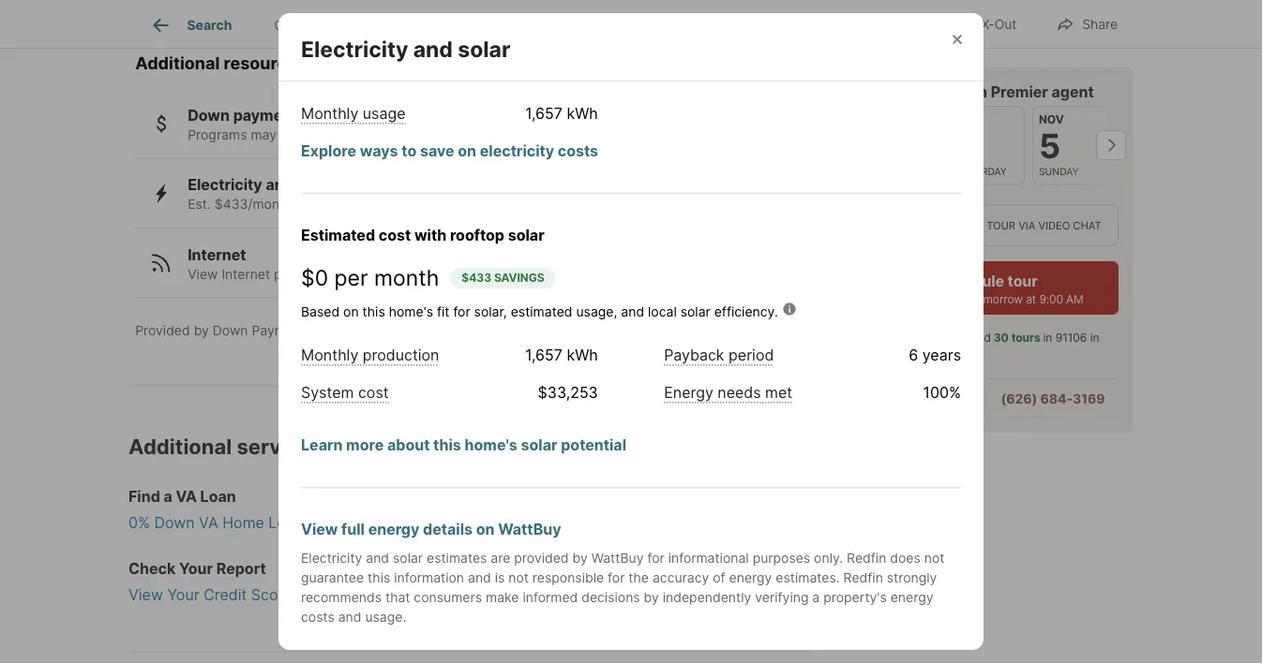 Task type: vqa. For each thing, say whether or not it's contained in the screenshot.
Cats welcome the 2
no



Task type: locate. For each thing, give the bounding box(es) containing it.
and right climate,
[[593, 63, 616, 78]]

1 1,657 kwh from the top
[[525, 105, 598, 123]]

estimated cost with rooftop solar
[[301, 227, 545, 245]]

electricity inside electricity and solar estimates are provided by wattbuy for informational purposes only. redfin does not guarantee this information and is not responsible for the accuracy of energy estimates. redfin strongly recommends that consumers make informed decisions by independently verifying a property's energy costs and usage.
[[301, 551, 362, 567]]

0 vertical spatial home's
[[389, 304, 433, 320]]

0 horizontal spatial by
[[194, 324, 209, 340]]

by
[[194, 324, 209, 340], [573, 551, 588, 567], [644, 591, 659, 606]]

kwh down climate,
[[567, 105, 598, 123]]

1 vertical spatial electricity
[[188, 176, 262, 195]]

1 vertical spatial wattbuy
[[591, 551, 644, 567]]

save right "to"
[[420, 142, 454, 161]]

search link
[[149, 14, 232, 37]]

electricity
[[652, 63, 713, 78], [480, 142, 554, 161]]

and right the plans
[[311, 267, 334, 283]]

credit
[[204, 587, 247, 606]]

0 horizontal spatial view
[[128, 587, 163, 606]]

solar inside the electricity and solar element
[[458, 36, 510, 62]]

this inside electricity and solar estimates are provided by wattbuy for informational purposes only. redfin does not guarantee this information and is not responsible for the accuracy of energy estimates. redfin strongly recommends that consumers make informed decisions by independently verifying a property's energy costs and usage.
[[368, 571, 390, 587]]

this up that
[[368, 571, 390, 587]]

costs down recommends
[[301, 610, 335, 626]]

0 vertical spatial more
[[401, 127, 434, 143]]

home up based on this home's fit for solar, estimated usage, and local solar efficiency.
[[505, 267, 539, 283]]

1 horizontal spatial home
[[505, 267, 539, 283]]

available.
[[300, 127, 358, 143]]

1 horizontal spatial in
[[1090, 332, 1100, 345]]

1 horizontal spatial wattbuy
[[591, 551, 644, 567]]

1 horizontal spatial rooftop
[[450, 227, 505, 245]]

0 vertical spatial electricity
[[301, 36, 408, 62]]

not right is
[[509, 571, 529, 587]]

costs inside electricity and solar estimates are provided by wattbuy for informational purposes only. redfin does not guarantee this information and is not responsible for the accuracy of energy estimates. redfin strongly recommends that consumers make informed decisions by independently verifying a property's energy costs and usage.
[[301, 610, 335, 626]]

0 vertical spatial kwh
[[567, 105, 598, 123]]

not
[[924, 551, 945, 567], [509, 571, 529, 587]]

1 horizontal spatial tour
[[987, 219, 1016, 232]]

electricity for electricity and solar
[[301, 36, 408, 62]]

$433  per month
[[301, 24, 467, 50]]

0 horizontal spatial save
[[300, 197, 328, 213]]

based down overview tab
[[301, 63, 340, 78]]

with
[[892, 83, 924, 101], [369, 197, 396, 213], [414, 227, 447, 245]]

$433 for $433  savings
[[462, 271, 492, 285]]

for up "decisions"
[[608, 571, 625, 587]]

local right climate,
[[620, 63, 648, 78]]

only.
[[814, 551, 843, 567]]

home down electricity and solar
[[363, 63, 397, 78]]

1 vertical spatial with
[[369, 197, 396, 213]]

redfin up 6
[[898, 332, 932, 345]]

1 vertical spatial $433
[[332, 197, 366, 213]]

based on this home's fit for solar, estimated usage, and local solar efficiency.
[[301, 304, 778, 320]]

2 1,657 kwh from the top
[[525, 347, 598, 365]]

0 vertical spatial additional
[[135, 54, 220, 74]]

responsible
[[533, 571, 604, 587]]

30
[[994, 332, 1009, 345], [941, 349, 955, 362]]

2 monthly from the top
[[301, 347, 359, 365]]

estimates.
[[776, 571, 840, 587]]

home inside internet view internet plans and providers available for this home
[[505, 267, 539, 283]]

this
[[478, 267, 501, 283], [363, 304, 385, 320], [433, 437, 461, 455], [368, 571, 390, 587]]

2 based from the top
[[301, 304, 340, 320]]

0 horizontal spatial more
[[346, 437, 384, 455]]

down left payment
[[213, 324, 248, 340]]

0 horizontal spatial home's
[[389, 304, 433, 320]]

0 horizontal spatial in
[[1043, 332, 1053, 345]]

efficiency.
[[714, 304, 778, 320]]

0 vertical spatial monthly
[[301, 105, 359, 123]]

home's up 0% down va home loans: get quote link at the bottom of the page
[[465, 437, 518, 455]]

va left "loan" at the left of the page
[[176, 489, 197, 507]]

tour for tour via video chat
[[987, 219, 1016, 232]]

verifying
[[755, 591, 809, 606]]

0 horizontal spatial the
[[629, 571, 649, 587]]

0 vertical spatial tour
[[855, 83, 889, 101]]

this up solar,
[[478, 267, 501, 283]]

monthly
[[301, 105, 359, 123], [301, 347, 359, 365]]

1 nov from the left
[[956, 113, 981, 127]]

0 vertical spatial learn
[[361, 127, 398, 143]]

search
[[187, 17, 232, 33]]

about
[[387, 437, 430, 455]]

wattbuy up "decisions"
[[591, 551, 644, 567]]

1 horizontal spatial save
[[420, 142, 454, 161]]

save
[[420, 142, 454, 161], [300, 197, 328, 213]]

1 based from the top
[[301, 63, 340, 78]]

via
[[1019, 219, 1036, 232]]

in inside 'in the last 30 days'
[[1090, 332, 1100, 345]]

month
[[402, 24, 467, 50], [374, 265, 439, 291]]

purposes
[[753, 551, 810, 567]]

chat
[[1073, 219, 1102, 232]]

monthly production link
[[301, 347, 439, 365]]

0 vertical spatial your
[[179, 561, 213, 579]]

services
[[237, 435, 323, 461]]

wattbuy
[[498, 521, 561, 539], [591, 551, 644, 567]]

home
[[363, 63, 397, 78], [505, 267, 539, 283]]

2 vertical spatial $433
[[462, 271, 492, 285]]

and up the features,
[[413, 36, 453, 62]]

for up accuracy
[[647, 551, 665, 567]]

1,657 kwh for monthly production
[[525, 347, 598, 365]]

0 vertical spatial cost
[[379, 227, 411, 245]]

per right overview tab
[[362, 24, 396, 50]]

nov inside nov 5 sunday
[[1039, 113, 1064, 127]]

0 horizontal spatial rooftop
[[399, 197, 445, 213]]

additional
[[135, 54, 220, 74], [128, 435, 232, 461]]

view up provided
[[188, 267, 218, 283]]

1 1,657 from the top
[[525, 105, 563, 123]]

1 vertical spatial per
[[334, 265, 368, 291]]

1 horizontal spatial energy
[[729, 571, 772, 587]]

down right 0%
[[154, 515, 195, 533]]

1,657 kwh down climate,
[[525, 105, 598, 123]]

0%
[[128, 515, 150, 533]]

internet down est.
[[188, 246, 246, 265]]

cost up internet view internet plans and providers available for this home
[[379, 227, 411, 245]]

1 vertical spatial energy
[[729, 571, 772, 587]]

1,657 for monthly usage
[[525, 105, 563, 123]]

nov for 4
[[956, 113, 981, 127]]

0 vertical spatial energy
[[368, 521, 420, 539]]

0 horizontal spatial costs
[[301, 610, 335, 626]]

0 vertical spatial per
[[362, 24, 396, 50]]

view full energy details on wattbuy link
[[301, 521, 561, 539]]

more inside electricity and solar dialog
[[346, 437, 384, 455]]

energy right full on the bottom left
[[368, 521, 420, 539]]

monthly down provided by down payment resource, wattbuy, and allconnect in the left of the page
[[301, 347, 359, 365]]

kwh up $33,253
[[567, 347, 598, 365]]

2 horizontal spatial view
[[301, 521, 338, 539]]

x-out button
[[939, 4, 1033, 43]]

and left climate,
[[514, 63, 537, 78]]

down up the programs
[[188, 107, 230, 125]]

advertisement
[[630, 566, 708, 580]]

1 horizontal spatial with
[[414, 227, 447, 245]]

3169
[[1073, 391, 1105, 407]]

nov inside nov 4 saturday
[[956, 113, 981, 127]]

1 vertical spatial local
[[648, 304, 677, 320]]

tab up the features,
[[354, 3, 494, 48]]

electricity and solar
[[301, 36, 510, 62]]

a
[[928, 83, 937, 101], [901, 391, 909, 407], [164, 489, 172, 507], [812, 591, 820, 606]]

electricity for electricity and solar est. $433/month, save                  $433 with rooftop solar
[[188, 176, 262, 195]]

information
[[394, 571, 464, 587]]

1,657 down estimated
[[525, 347, 563, 365]]

$433 up resources
[[301, 24, 356, 50]]

cost down the monthly production link at left
[[358, 384, 389, 402]]

schedule
[[936, 272, 1004, 290]]

home's up wattbuy,
[[389, 304, 433, 320]]

your down check
[[167, 587, 199, 606]]

0 vertical spatial based
[[301, 63, 340, 78]]

month for $433  per month
[[402, 24, 467, 50]]

1 horizontal spatial view
[[188, 267, 218, 283]]

by up responsible
[[573, 551, 588, 567]]

1 vertical spatial tour
[[987, 219, 1016, 232]]

guarantee
[[301, 571, 364, 587]]

tab up rates.
[[644, 3, 735, 48]]

additional down 'search' link
[[135, 54, 220, 74]]

solar down explore
[[297, 176, 333, 195]]

1 horizontal spatial costs
[[558, 142, 598, 161]]

schedule tour next available: tomorrow at 9:00 am
[[890, 272, 1084, 306]]

learn down system
[[301, 437, 343, 455]]

this down "$0  per month"
[[363, 304, 385, 320]]

option
[[855, 205, 975, 247]]

tour with a redfin premier agent
[[855, 83, 1094, 101]]

in
[[1043, 332, 1053, 345], [1090, 332, 1100, 345]]

local
[[620, 63, 648, 78], [648, 304, 677, 320]]

based for based on home features, weather and climate, and local electricity rates.
[[301, 63, 340, 78]]

1 tab from the left
[[354, 3, 494, 48]]

the inside 'in the last 30 days'
[[898, 349, 916, 362]]

$433 up estimated
[[332, 197, 366, 213]]

estimated
[[301, 227, 375, 245]]

1 horizontal spatial va
[[199, 515, 218, 533]]

2 kwh from the top
[[567, 347, 598, 365]]

30 inside 'in the last 30 days'
[[941, 349, 955, 362]]

view inside check your report view your credit score
[[128, 587, 163, 606]]

solar up weather
[[458, 36, 510, 62]]

1 vertical spatial 1,657 kwh
[[525, 347, 598, 365]]

redfin
[[940, 83, 988, 101], [898, 332, 932, 345], [847, 551, 887, 567], [844, 571, 883, 587]]

tab list
[[128, 0, 750, 48]]

1 horizontal spatial not
[[924, 551, 945, 567]]

electricity down based on home features, weather and climate, and local electricity rates.
[[480, 142, 554, 161]]

rooftop inside electricity and solar dialog
[[450, 227, 505, 245]]

tomorrow
[[970, 293, 1023, 306]]

$433 up solar,
[[462, 271, 492, 285]]

a inside find a va loan 0% down va home loans: get quote
[[164, 489, 172, 507]]

check your report view your credit score
[[128, 561, 292, 606]]

this inside internet view internet plans and providers available for this home
[[478, 267, 501, 283]]

30 for days
[[941, 349, 955, 362]]

solar
[[458, 36, 510, 62], [297, 176, 333, 195], [449, 197, 479, 213], [508, 227, 545, 245], [681, 304, 711, 320], [521, 437, 558, 455], [393, 551, 423, 567]]

tab up climate,
[[494, 3, 644, 48]]

your up credit
[[179, 561, 213, 579]]

period
[[729, 347, 774, 365]]

the left the last
[[898, 349, 916, 362]]

and inside electricity and solar est. $433/month, save                  $433 with rooftop solar
[[266, 176, 293, 195]]

nov down the agent
[[1039, 113, 1064, 127]]

ways
[[360, 142, 398, 161]]

informational
[[668, 551, 749, 567]]

0 vertical spatial not
[[924, 551, 945, 567]]

1 horizontal spatial learn
[[361, 127, 398, 143]]

1 vertical spatial the
[[629, 571, 649, 587]]

usage.
[[365, 610, 406, 626]]

kwh for monthly production
[[567, 347, 598, 365]]

share
[[1083, 16, 1118, 32]]

by down advertisement
[[644, 591, 659, 606]]

$433 for $433  per month
[[301, 24, 356, 50]]

2 horizontal spatial with
[[892, 83, 924, 101]]

0 horizontal spatial learn
[[301, 437, 343, 455]]

$433 inside electricity and solar est. $433/month, save                  $433 with rooftop solar
[[332, 197, 366, 213]]

2 vertical spatial view
[[128, 587, 163, 606]]

1 vertical spatial 1,657
[[525, 347, 563, 365]]

0 horizontal spatial va
[[176, 489, 197, 507]]

with inside electricity and solar est. $433/month, save                  $433 with rooftop solar
[[369, 197, 396, 213]]

learn
[[361, 127, 398, 143], [301, 437, 343, 455]]

redfin up property's
[[844, 571, 883, 587]]

0 vertical spatial $433
[[301, 24, 356, 50]]

question
[[912, 391, 968, 407]]

1 vertical spatial by
[[573, 551, 588, 567]]

1 in from the left
[[1043, 332, 1053, 345]]

electricity up the guarantee
[[301, 551, 362, 567]]

view inside internet view internet plans and providers available for this home
[[188, 267, 218, 283]]

1 horizontal spatial by
[[573, 551, 588, 567]]

internet left the plans
[[222, 267, 270, 283]]

report
[[216, 561, 266, 579]]

at
[[1026, 293, 1036, 306]]

tour for tour with a redfin premier agent
[[855, 83, 889, 101]]

and inside the electricity and solar element
[[413, 36, 453, 62]]

more left about
[[346, 437, 384, 455]]

0 horizontal spatial electricity
[[480, 142, 554, 161]]

$433/month,
[[214, 197, 296, 213]]

savings
[[494, 271, 545, 285]]

0 horizontal spatial home
[[363, 63, 397, 78]]

va down "loan" at the left of the page
[[199, 515, 218, 533]]

solar up 'information'
[[393, 551, 423, 567]]

1 vertical spatial more
[[346, 437, 384, 455]]

2 nov from the left
[[1039, 113, 1064, 127]]

energy needs met
[[664, 384, 793, 402]]

0% down va home loans: get quote link
[[128, 513, 822, 536]]

local up payback
[[648, 304, 677, 320]]

not right does
[[924, 551, 945, 567]]

tab
[[354, 3, 494, 48], [494, 3, 644, 48], [644, 3, 735, 48]]

0 vertical spatial home
[[363, 63, 397, 78]]

0 vertical spatial by
[[194, 324, 209, 340]]

find
[[128, 489, 160, 507]]

1,657
[[525, 105, 563, 123], [525, 347, 563, 365]]

cost for estimated
[[379, 227, 411, 245]]

30 down agents
[[941, 349, 955, 362]]

by right provided
[[194, 324, 209, 340]]

0 vertical spatial 30
[[994, 332, 1009, 345]]

learn down the usage
[[361, 127, 398, 143]]

0 vertical spatial wattbuy
[[498, 521, 561, 539]]

the up "decisions"
[[629, 571, 649, 587]]

0 vertical spatial 1,657 kwh
[[525, 105, 598, 123]]

view left full on the bottom left
[[301, 521, 338, 539]]

nov down tour with a redfin premier agent
[[956, 113, 981, 127]]

None button
[[867, 105, 942, 186], [950, 106, 1025, 185], [1033, 106, 1108, 185], [867, 105, 942, 186], [950, 106, 1025, 185], [1033, 106, 1108, 185]]

1 vertical spatial month
[[374, 265, 439, 291]]

1 vertical spatial rooftop
[[450, 227, 505, 245]]

1 vertical spatial learn
[[301, 437, 343, 455]]

more down the usage
[[401, 127, 434, 143]]

1 vertical spatial home
[[505, 267, 539, 283]]

system
[[301, 384, 354, 402]]

month for $0  per month
[[374, 265, 439, 291]]

per for $0
[[334, 265, 368, 291]]

ask a question link
[[873, 391, 968, 407]]

0 vertical spatial with
[[892, 83, 924, 101]]

2 vertical spatial down
[[154, 515, 195, 533]]

0 horizontal spatial tour
[[855, 83, 889, 101]]

2 horizontal spatial by
[[644, 591, 659, 606]]

2 1,657 from the top
[[525, 347, 563, 365]]

learn inside electricity and solar dialog
[[301, 437, 343, 455]]

rooftop up $433  savings on the top
[[450, 227, 505, 245]]

1 vertical spatial view
[[301, 521, 338, 539]]

1 vertical spatial additional
[[128, 435, 232, 461]]

2 vertical spatial electricity
[[301, 551, 362, 567]]

monthly for monthly usage
[[301, 105, 359, 123]]

electricity down overview
[[301, 36, 408, 62]]

am
[[1066, 293, 1084, 306]]

tour inside list box
[[987, 219, 1016, 232]]

loans:
[[269, 515, 315, 533]]

0 vertical spatial electricity
[[652, 63, 713, 78]]

0 vertical spatial save
[[420, 142, 454, 161]]

per right $0
[[334, 265, 368, 291]]

1 kwh from the top
[[567, 105, 598, 123]]

based up provided by down payment resource, wattbuy, and allconnect in the left of the page
[[301, 304, 340, 320]]

view your credit score link
[[128, 585, 822, 608]]

100%
[[923, 384, 961, 402]]

0 vertical spatial internet
[[188, 246, 246, 265]]

view down check
[[128, 587, 163, 606]]

2 vertical spatial by
[[644, 591, 659, 606]]

weather
[[459, 63, 510, 78]]

1 vertical spatial not
[[509, 571, 529, 587]]

rooftop up estimated cost with rooftop solar
[[399, 197, 445, 213]]

electricity up est.
[[188, 176, 262, 195]]

rooftop inside electricity and solar est. $433/month, save                  $433 with rooftop solar
[[399, 197, 445, 213]]

met
[[765, 384, 793, 402]]

1 horizontal spatial the
[[898, 349, 916, 362]]

2 vertical spatial with
[[414, 227, 447, 245]]

wattbuy inside electricity and solar estimates are provided by wattbuy for informational purposes only. redfin does not guarantee this information and is not responsible for the accuracy of energy estimates. redfin strongly recommends that consumers make informed decisions by independently verifying a property's energy costs and usage.
[[591, 551, 644, 567]]

energy right of
[[729, 571, 772, 587]]

3 tab from the left
[[644, 3, 735, 48]]

electricity inside electricity and solar est. $433/month, save                  $433 with rooftop solar
[[188, 176, 262, 195]]

1 horizontal spatial more
[[401, 127, 434, 143]]

2 in from the left
[[1090, 332, 1100, 345]]

for inside internet view internet plans and providers available for this home
[[457, 267, 474, 283]]

based for based on this home's fit for solar, estimated usage, and local solar efficiency.
[[301, 304, 340, 320]]

1 vertical spatial based
[[301, 304, 340, 320]]

monthly up available.
[[301, 105, 359, 123]]

the inside electricity and solar estimates are provided by wattbuy for informational purposes only. redfin does not guarantee this information and is not responsible for the accuracy of energy estimates. redfin strongly recommends that consumers make informed decisions by independently verifying a property's energy costs and usage.
[[629, 571, 649, 587]]

redfin up 4
[[940, 83, 988, 101]]

electricity left rates.
[[652, 63, 713, 78]]

0 vertical spatial down
[[188, 107, 230, 125]]

month down estimated cost with rooftop solar
[[374, 265, 439, 291]]

in right 91106
[[1090, 332, 1100, 345]]

in right tours
[[1043, 332, 1053, 345]]

and left is
[[468, 571, 491, 587]]

costs down climate,
[[558, 142, 598, 161]]

0 vertical spatial the
[[898, 349, 916, 362]]

1 monthly from the top
[[301, 105, 359, 123]]

additional for additional services
[[128, 435, 232, 461]]

solar up estimated cost with rooftop solar
[[449, 197, 479, 213]]

wattbuy up provided
[[498, 521, 561, 539]]

1 vertical spatial down
[[213, 324, 248, 340]]

for right available
[[457, 267, 474, 283]]

0 vertical spatial view
[[188, 267, 218, 283]]

30 right 'led'
[[994, 332, 1009, 345]]

0 horizontal spatial 30
[[941, 349, 955, 362]]

0 vertical spatial month
[[402, 24, 467, 50]]

your
[[179, 561, 213, 579], [167, 587, 199, 606]]

estimated
[[511, 304, 573, 320]]

are
[[491, 551, 511, 567]]

rooftop
[[399, 197, 445, 213], [450, 227, 505, 245]]

energy
[[368, 521, 420, 539], [729, 571, 772, 587], [891, 591, 934, 606]]

more
[[401, 127, 434, 143], [346, 437, 384, 455]]

additional up find
[[128, 435, 232, 461]]

0 vertical spatial 1,657
[[525, 105, 563, 123]]

and down recommends
[[338, 610, 362, 626]]



Task type: describe. For each thing, give the bounding box(es) containing it.
this right about
[[433, 437, 461, 455]]

(626) 684-3169 link
[[1001, 391, 1105, 407]]

share button
[[1040, 4, 1134, 43]]

energy needs met link
[[664, 384, 793, 402]]

1 vertical spatial va
[[199, 515, 218, 533]]

years
[[923, 347, 961, 365]]

on right "to"
[[458, 142, 476, 161]]

solar inside electricity and solar estimates are provided by wattbuy for informational purposes only. redfin does not guarantee this information and is not responsible for the accuracy of energy estimates. redfin strongly recommends that consumers make informed decisions by independently verifying a property's energy costs and usage.
[[393, 551, 423, 567]]

monthly for monthly production
[[301, 347, 359, 365]]

provided by down payment resource, wattbuy, and allconnect
[[135, 324, 528, 340]]

get
[[319, 515, 345, 533]]

redfin right only.
[[847, 551, 887, 567]]

tours
[[1012, 332, 1041, 345]]

is
[[495, 571, 505, 587]]

0 horizontal spatial not
[[509, 571, 529, 587]]

6 years
[[909, 347, 961, 365]]

1,657 for monthly production
[[525, 347, 563, 365]]

0 horizontal spatial energy
[[368, 521, 420, 539]]

explore
[[301, 142, 356, 161]]

1 horizontal spatial electricity
[[652, 63, 713, 78]]

last
[[919, 349, 938, 362]]

$0  per month
[[301, 265, 439, 291]]

for right fit
[[453, 304, 470, 320]]

more inside down payment assistance programs may be available. learn more
[[401, 127, 434, 143]]

save inside electricity and solar est. $433/month, save                  $433 with rooftop solar
[[300, 197, 328, 213]]

payment
[[252, 324, 306, 340]]

ask
[[873, 391, 898, 407]]

with inside electricity and solar dialog
[[414, 227, 447, 245]]

down payment assistance programs may be available. learn more
[[188, 107, 434, 143]]

on up 'are'
[[476, 521, 495, 539]]

est.
[[188, 197, 211, 213]]

saturday
[[956, 166, 1007, 177]]

explore ways to save on electricity costs
[[301, 142, 598, 161]]

plans
[[274, 267, 307, 283]]

payback period
[[664, 347, 774, 365]]

check
[[128, 561, 176, 579]]

recommends
[[301, 591, 382, 606]]

resources
[[224, 54, 307, 74]]

make
[[486, 591, 519, 606]]

decisions
[[582, 591, 640, 606]]

be
[[280, 127, 296, 143]]

based on home features, weather and climate, and local electricity rates.
[[301, 63, 752, 78]]

on up resource,
[[343, 304, 359, 320]]

view inside electricity and solar dialog
[[301, 521, 338, 539]]

view full energy details on wattbuy
[[301, 521, 561, 539]]

independently
[[663, 591, 752, 606]]

of
[[713, 571, 726, 587]]

full
[[341, 521, 365, 539]]

assistance
[[301, 107, 381, 125]]

monthly usage
[[301, 105, 406, 123]]

9:00
[[1039, 293, 1063, 306]]

learn more about this home's solar potential link
[[301, 437, 626, 455]]

electricity and solar element
[[301, 13, 533, 63]]

and inside internet view internet plans and providers available for this home
[[311, 267, 334, 283]]

1 vertical spatial home's
[[465, 437, 518, 455]]

agent
[[1052, 83, 1094, 101]]

usage,
[[576, 304, 617, 320]]

payback
[[664, 347, 725, 365]]

sunday
[[1039, 166, 1079, 177]]

cost for system
[[358, 384, 389, 402]]

electricity for electricity and solar estimates are provided by wattbuy for informational purposes only. redfin does not guarantee this information and is not responsible for the accuracy of energy estimates. redfin strongly recommends that consumers make informed decisions by independently verifying a property's energy costs and usage.
[[301, 551, 362, 567]]

overview
[[274, 17, 333, 33]]

consumers
[[414, 591, 482, 606]]

fit
[[437, 304, 450, 320]]

1,657 kwh for monthly usage
[[525, 105, 598, 123]]

tour via video chat list box
[[855, 205, 1119, 247]]

overview tab
[[253, 3, 354, 48]]

0 vertical spatial local
[[620, 63, 648, 78]]

and down quote
[[366, 551, 389, 567]]

property's
[[824, 591, 887, 606]]

electricity and solar est. $433/month, save                  $433 with rooftop solar
[[188, 176, 479, 213]]

strongly
[[887, 571, 937, 587]]

additional services
[[128, 435, 323, 461]]

0 vertical spatial va
[[176, 489, 197, 507]]

redfin agents led 30 tours in 91106
[[898, 332, 1087, 345]]

climate,
[[541, 63, 589, 78]]

1 vertical spatial your
[[167, 587, 199, 606]]

nov for 5
[[1039, 113, 1064, 127]]

production
[[363, 347, 439, 365]]

provided
[[514, 551, 569, 567]]

(626) 684-3169
[[1001, 391, 1105, 407]]

additional resources
[[135, 54, 307, 74]]

down inside find a va loan 0% down va home loans: get quote
[[154, 515, 195, 533]]

resource,
[[310, 324, 371, 340]]

score
[[251, 587, 292, 606]]

days
[[959, 349, 984, 362]]

does
[[890, 551, 921, 567]]

nov 4 saturday
[[956, 113, 1007, 177]]

tour
[[1008, 272, 1038, 290]]

learn more link
[[361, 127, 434, 143]]

may
[[251, 127, 277, 143]]

next
[[890, 293, 915, 306]]

usage
[[363, 105, 406, 123]]

solar up payback
[[681, 304, 711, 320]]

$0
[[301, 265, 328, 291]]

estimates
[[427, 551, 487, 567]]

1 vertical spatial electricity
[[480, 142, 554, 161]]

solar up savings
[[508, 227, 545, 245]]

rates.
[[717, 63, 752, 78]]

tour via video chat
[[987, 219, 1102, 232]]

energy
[[664, 384, 713, 402]]

1 vertical spatial internet
[[222, 267, 270, 283]]

2 vertical spatial energy
[[891, 591, 934, 606]]

accuracy
[[653, 571, 709, 587]]

find a va loan 0% down va home loans: get quote
[[128, 489, 392, 533]]

electricity and solar dialog
[[279, 0, 984, 651]]

tab list containing search
[[128, 0, 750, 48]]

30 for tours
[[994, 332, 1009, 345]]

5
[[1039, 126, 1061, 166]]

solar left potential
[[521, 437, 558, 455]]

a inside electricity and solar estimates are provided by wattbuy for informational purposes only. redfin does not guarantee this information and is not responsible for the accuracy of energy estimates. redfin strongly recommends that consumers make informed decisions by independently verifying a property's energy costs and usage.
[[812, 591, 820, 606]]

$433  savings
[[462, 271, 545, 285]]

details
[[423, 521, 473, 539]]

6
[[909, 347, 918, 365]]

down inside down payment assistance programs may be available. learn more
[[188, 107, 230, 125]]

learn inside down payment assistance programs may be available. learn more
[[361, 127, 398, 143]]

2 tab from the left
[[494, 3, 644, 48]]

explore ways to save on electricity costs link
[[301, 142, 598, 161]]

payback period link
[[664, 347, 774, 365]]

save inside electricity and solar dialog
[[420, 142, 454, 161]]

next image
[[1096, 131, 1126, 161]]

in the last 30 days
[[898, 332, 1100, 362]]

learn more about this home's solar potential
[[301, 437, 626, 455]]

available:
[[918, 293, 967, 306]]

informed
[[523, 591, 578, 606]]

kwh for monthly usage
[[567, 105, 598, 123]]

wattbuy,
[[375, 324, 430, 340]]

provided
[[135, 324, 190, 340]]

home inside electricity and solar dialog
[[363, 63, 397, 78]]

additional for additional resources
[[135, 54, 220, 74]]

premier
[[991, 83, 1048, 101]]

$33,253
[[538, 384, 598, 402]]

and down fit
[[434, 324, 457, 340]]

nov 5 sunday
[[1039, 113, 1079, 177]]

0 vertical spatial costs
[[558, 142, 598, 161]]

per for $433
[[362, 24, 396, 50]]

on up monthly usage
[[343, 63, 359, 78]]

and right usage,
[[621, 304, 644, 320]]



